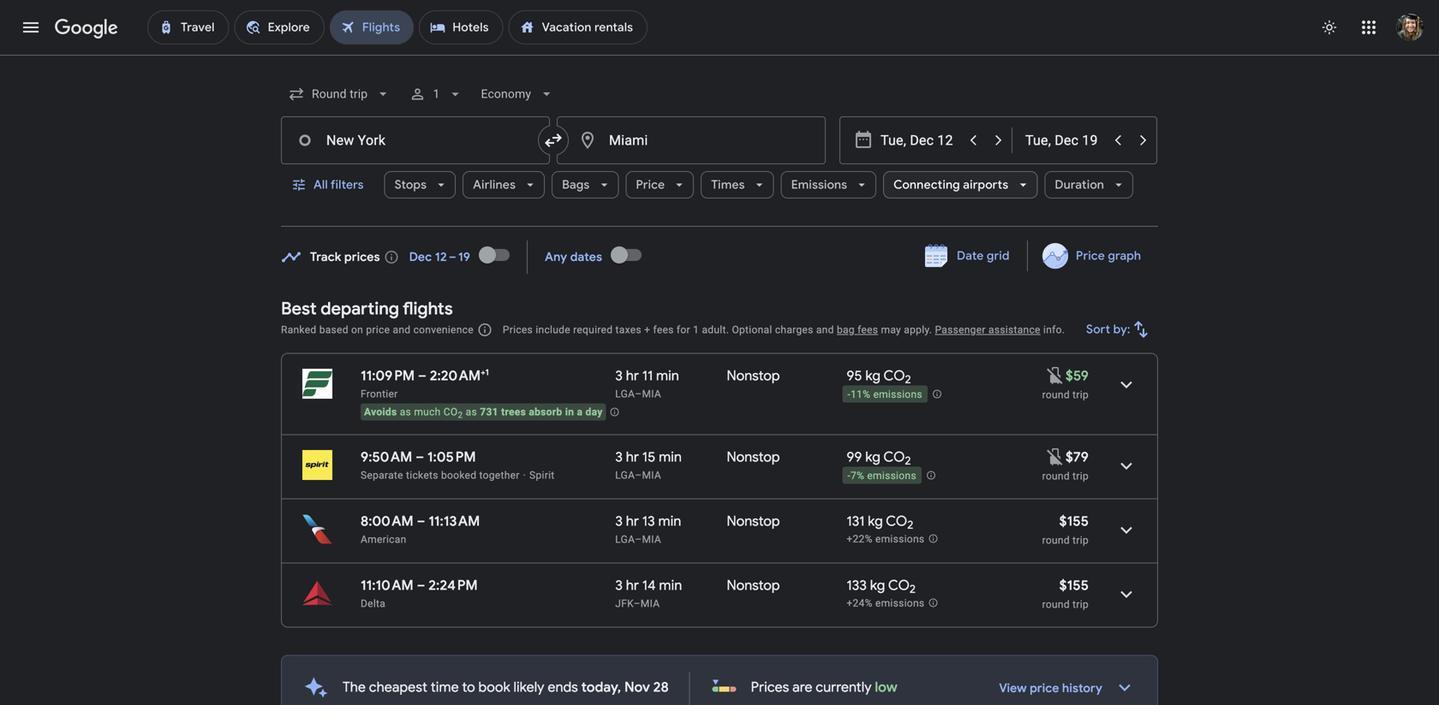 Task type: locate. For each thing, give the bounding box(es) containing it.
trip down 79 us dollars text field
[[1073, 471, 1089, 483]]

fees right bag
[[858, 324, 878, 336]]

1 horizontal spatial and
[[816, 324, 834, 336]]

fees left for
[[653, 324, 674, 336]]

leaves laguardia airport at 9:50 am on tuesday, december 12 and arrives at miami international airport at 1:05 pm on tuesday, december 12. element
[[361, 449, 476, 467]]

2 inside 133 kg co 2
[[910, 583, 916, 597]]

hr left the 14
[[626, 577, 639, 595]]

the cheapest time to book likely ends today, nov 28
[[343, 679, 669, 697]]

price right on
[[366, 324, 390, 336]]

11:09 pm – 2:20 am + 1
[[361, 368, 489, 385]]

None search field
[[281, 74, 1158, 227]]

avoids as much co2 as 731 trees absorb in a day. learn more about this calculation. image
[[610, 407, 620, 418]]

1 vertical spatial 155 us dollars text field
[[1060, 577, 1089, 595]]

2 $155 round trip from the top
[[1042, 577, 1089, 611]]

kg right 131
[[868, 513, 883, 531]]

$79
[[1066, 449, 1089, 467]]

round trip down this price for this flight doesn't include overhead bin access. if you need a carry-on bag, use the bags filter to update prices. image
[[1042, 389, 1089, 401]]

co inside 133 kg co 2
[[888, 577, 910, 595]]

round trip for $79
[[1042, 471, 1089, 483]]

2 nonstop flight. element from the top
[[727, 449, 780, 469]]

separate tickets booked together. this trip includes tickets from multiple airlines. missed connections may be protected by kiwi.com.. element
[[361, 470, 520, 482]]

co right 'much'
[[444, 407, 458, 419]]

required
[[573, 324, 613, 336]]

2 nonstop from the top
[[727, 449, 780, 467]]

2 inside 99 kg co 2
[[905, 454, 911, 469]]

kg up +24% emissions
[[870, 577, 885, 595]]

155 us dollars text field for 133
[[1060, 577, 1089, 595]]

price inside popup button
[[636, 177, 665, 193]]

+ right taxes
[[644, 324, 651, 336]]

2 up '-11% emissions'
[[905, 373, 911, 387]]

0 vertical spatial $155
[[1060, 513, 1089, 531]]

lga inside 3 hr 11 min lga – mia
[[615, 389, 635, 401]]

co up -7% emissions
[[884, 449, 905, 467]]

min inside 3 hr 11 min lga – mia
[[656, 368, 679, 385]]

mia down 15
[[642, 470, 661, 482]]

2 hr from the top
[[626, 449, 639, 467]]

1 vertical spatial prices
[[751, 679, 789, 697]]

3 left 11
[[615, 368, 623, 385]]

view price history
[[999, 682, 1103, 697]]

lga inside 3 hr 13 min lga – mia
[[615, 534, 635, 546]]

mia down the 14
[[641, 598, 660, 610]]

– left 2:24 pm text box
[[417, 577, 425, 595]]

hr inside 3 hr 15 min lga – mia
[[626, 449, 639, 467]]

2 155 us dollars text field from the top
[[1060, 577, 1089, 595]]

2 vertical spatial 1
[[485, 368, 489, 378]]

prices
[[503, 324, 533, 336], [751, 679, 789, 697]]

0 horizontal spatial as
[[400, 407, 411, 419]]

4 3 from the top
[[615, 577, 623, 595]]

mia for 13
[[642, 534, 661, 546]]

this price for this flight doesn't include overhead bin access. if you need a carry-on bag, use the bags filter to update prices. image
[[1045, 366, 1066, 386]]

3 3 from the top
[[615, 513, 623, 531]]

0 vertical spatial round trip
[[1042, 389, 1089, 401]]

cheapest
[[369, 679, 427, 697]]

kg inside '95 kg co 2'
[[866, 368, 881, 385]]

round down this price for this flight doesn't include overhead bin access. if you need a carry-on bag, use the bags filter to update prices. icon
[[1042, 471, 1070, 483]]

jfk
[[615, 598, 634, 610]]

all filters
[[314, 177, 364, 193]]

min right 15
[[659, 449, 682, 467]]

2 up +22% emissions
[[908, 519, 914, 533]]

2 - from the top
[[848, 471, 851, 483]]

spirit
[[530, 470, 555, 482]]

$155 left 'flight details. leaves laguardia airport at 8:00 am on tuesday, december 12 and arrives at miami international airport at 11:13 am on tuesday, december 12.' icon
[[1060, 513, 1089, 531]]

absorb
[[529, 407, 562, 419]]

155 US dollars text field
[[1060, 513, 1089, 531], [1060, 577, 1089, 595]]

emissions
[[873, 389, 923, 401], [867, 471, 917, 483], [876, 534, 925, 546], [876, 598, 925, 610]]

may
[[881, 324, 901, 336]]

min right 11
[[656, 368, 679, 385]]

hr for 15
[[626, 449, 639, 467]]

price right bags popup button
[[636, 177, 665, 193]]

mia down 11
[[642, 389, 661, 401]]

price
[[636, 177, 665, 193], [1076, 248, 1105, 264]]

price
[[366, 324, 390, 336], [1030, 682, 1059, 697]]

0 vertical spatial -
[[848, 389, 851, 401]]

1 vertical spatial 1
[[693, 324, 699, 336]]

4 nonstop flight. element from the top
[[727, 577, 780, 598]]

133
[[847, 577, 867, 595]]

3 hr from the top
[[626, 513, 639, 531]]

mia inside 3 hr 13 min lga – mia
[[642, 534, 661, 546]]

$155 round trip left flight details. leaves john f. kennedy international airport at 11:10 am on tuesday, december 12 and arrives at miami international airport at 2:24 pm on tuesday, december 12. image
[[1042, 577, 1089, 611]]

2 and from the left
[[816, 324, 834, 336]]

0 vertical spatial price
[[636, 177, 665, 193]]

prices right learn more about ranking icon
[[503, 324, 533, 336]]

hr left 13
[[626, 513, 639, 531]]

+ up 731
[[481, 368, 485, 378]]

times button
[[701, 165, 774, 206]]

0 horizontal spatial prices
[[503, 324, 533, 336]]

emissions down '95 kg co 2'
[[873, 389, 923, 401]]

0 vertical spatial lga
[[615, 389, 635, 401]]

– down total duration 3 hr 14 min. element
[[634, 598, 641, 610]]

currently
[[816, 679, 872, 697]]

min for 3 hr 11 min
[[656, 368, 679, 385]]

1 $155 round trip from the top
[[1042, 513, 1089, 547]]

bags
[[562, 177, 590, 193]]

$155 round trip left 'flight details. leaves laguardia airport at 8:00 am on tuesday, december 12 and arrives at miami international airport at 11:13 am on tuesday, december 12.' icon
[[1042, 513, 1089, 547]]

best
[[281, 298, 317, 320]]

1 horizontal spatial prices
[[751, 679, 789, 697]]

american
[[361, 534, 407, 546]]

date grid button
[[913, 241, 1024, 272]]

– inside 3 hr 11 min lga – mia
[[635, 389, 642, 401]]

on
[[351, 324, 363, 336]]

- for 99
[[848, 471, 851, 483]]

1 trip from the top
[[1073, 389, 1089, 401]]

4 hr from the top
[[626, 577, 639, 595]]

co inside 131 kg co 2
[[886, 513, 908, 531]]

2 up -7% emissions
[[905, 454, 911, 469]]

hr inside 3 hr 11 min lga – mia
[[626, 368, 639, 385]]

2 $155 from the top
[[1060, 577, 1089, 595]]

separate tickets booked together
[[361, 470, 520, 482]]

lga up avoids as much co2 as 731 trees absorb in a day. learn more about this calculation. icon
[[615, 389, 635, 401]]

Departure time: 11:10 AM. text field
[[361, 577, 414, 595]]

1 vertical spatial $155 round trip
[[1042, 577, 1089, 611]]

155 us dollars text field left flight details. leaves john f. kennedy international airport at 11:10 am on tuesday, december 12 and arrives at miami international airport at 2:24 pm on tuesday, december 12. image
[[1060, 577, 1089, 595]]

lga down total duration 3 hr 13 min. element
[[615, 534, 635, 546]]

track
[[310, 250, 341, 265]]

round trip down this price for this flight doesn't include overhead bin access. if you need a carry-on bag, use the bags filter to update prices. icon
[[1042, 471, 1089, 483]]

sort
[[1087, 322, 1111, 338]]

as left 731
[[466, 407, 477, 419]]

$155
[[1060, 513, 1089, 531], [1060, 577, 1089, 595]]

1 vertical spatial price
[[1076, 248, 1105, 264]]

connecting airports
[[894, 177, 1009, 193]]

0 vertical spatial $155 round trip
[[1042, 513, 1089, 547]]

price inside button
[[1076, 248, 1105, 264]]

kg inside 131 kg co 2
[[868, 513, 883, 531]]

– down total duration 3 hr 13 min. element
[[635, 534, 642, 546]]

co inside 99 kg co 2
[[884, 449, 905, 467]]

2 up +24% emissions
[[910, 583, 916, 597]]

round left flight details. leaves john f. kennedy international airport at 11:10 am on tuesday, december 12 and arrives at miami international airport at 2:24 pm on tuesday, december 12. image
[[1042, 599, 1070, 611]]

2 3 from the top
[[615, 449, 623, 467]]

2
[[905, 373, 911, 387], [458, 410, 463, 421], [905, 454, 911, 469], [908, 519, 914, 533], [910, 583, 916, 597]]

3 inside 3 hr 13 min lga – mia
[[615, 513, 623, 531]]

connecting
[[894, 177, 960, 193]]

co inside avoids as much co 2 as 731 trees absorb in a day
[[444, 407, 458, 419]]

lga down total duration 3 hr 15 min. element
[[615, 470, 635, 482]]

co up +24% emissions
[[888, 577, 910, 595]]

1 and from the left
[[393, 324, 411, 336]]

stops button
[[384, 165, 456, 206]]

+24%
[[847, 598, 873, 610]]

3 hr 13 min lga – mia
[[615, 513, 681, 546]]

min inside 3 hr 14 min jfk – mia
[[659, 577, 682, 595]]

– down total duration 3 hr 15 min. element
[[635, 470, 642, 482]]

1 fees from the left
[[653, 324, 674, 336]]

trip left 'flight details. leaves laguardia airport at 8:00 am on tuesday, december 12 and arrives at miami international airport at 11:13 am on tuesday, december 12.' icon
[[1073, 535, 1089, 547]]

– inside 11:10 am – 2:24 pm delta
[[417, 577, 425, 595]]

ranked
[[281, 324, 317, 336]]

emissions down 99 kg co 2
[[867, 471, 917, 483]]

round down this price for this flight doesn't include overhead bin access. if you need a carry-on bag, use the bags filter to update prices. image
[[1042, 389, 1070, 401]]

3 lga from the top
[[615, 534, 635, 546]]

convenience
[[413, 324, 474, 336]]

departing
[[321, 298, 399, 320]]

emissions down 131 kg co 2
[[876, 534, 925, 546]]

based
[[319, 324, 349, 336]]

kg for 131
[[868, 513, 883, 531]]

$155 left flight details. leaves john f. kennedy international airport at 11:10 am on tuesday, december 12 and arrives at miami international airport at 2:24 pm on tuesday, december 12. image
[[1060, 577, 1089, 595]]

and down the flights
[[393, 324, 411, 336]]

flight details. leaves laguardia airport at 11:09 pm on tuesday, december 12 and arrives at miami international airport at 2:20 am on wednesday, december 13. image
[[1106, 365, 1147, 406]]

hr inside 3 hr 14 min jfk – mia
[[626, 577, 639, 595]]

– left "2:20 am"
[[418, 368, 427, 385]]

min inside 3 hr 13 min lga – mia
[[658, 513, 681, 531]]

3 left 15
[[615, 449, 623, 467]]

– down total duration 3 hr 11 min. element at the bottom of page
[[635, 389, 642, 401]]

kg inside 99 kg co 2
[[866, 449, 881, 467]]

mia inside 3 hr 11 min lga – mia
[[642, 389, 661, 401]]

2 inside '95 kg co 2'
[[905, 373, 911, 387]]

hr left 11
[[626, 368, 639, 385]]

2 lga from the top
[[615, 470, 635, 482]]

lga for 3 hr 15 min
[[615, 470, 635, 482]]

track prices
[[310, 250, 380, 265]]

grid
[[987, 248, 1010, 264]]

3 inside 3 hr 11 min lga – mia
[[615, 368, 623, 385]]

kg right 99
[[866, 449, 881, 467]]

view price history image
[[1104, 668, 1146, 706]]

hr left 15
[[626, 449, 639, 467]]

as left 'much'
[[400, 407, 411, 419]]

None field
[[281, 79, 399, 110], [474, 79, 562, 110], [281, 79, 399, 110], [474, 79, 562, 110]]

1 vertical spatial -
[[848, 471, 851, 483]]

0 horizontal spatial price
[[636, 177, 665, 193]]

–
[[418, 368, 427, 385], [635, 389, 642, 401], [416, 449, 424, 467], [635, 470, 642, 482], [417, 513, 425, 531], [635, 534, 642, 546], [417, 577, 425, 595], [634, 598, 641, 610]]

1 horizontal spatial fees
[[858, 324, 878, 336]]

– left 11:13 am
[[417, 513, 425, 531]]

1 $155 from the top
[[1060, 513, 1089, 531]]

kg right 95
[[866, 368, 881, 385]]

2 trip from the top
[[1073, 471, 1089, 483]]

optional
[[732, 324, 772, 336]]

nonstop flight. element for 3 hr 14 min
[[727, 577, 780, 598]]

3 nonstop from the top
[[727, 513, 780, 531]]

change appearance image
[[1309, 7, 1350, 48]]

2 horizontal spatial 1
[[693, 324, 699, 336]]

kg inside 133 kg co 2
[[870, 577, 885, 595]]

trip down $59 text field
[[1073, 389, 1089, 401]]

2 inside avoids as much co 2 as 731 trees absorb in a day
[[458, 410, 463, 421]]

hr inside 3 hr 13 min lga – mia
[[626, 513, 639, 531]]

2 inside 131 kg co 2
[[908, 519, 914, 533]]

2 vertical spatial lga
[[615, 534, 635, 546]]

nonstop flight. element for 3 hr 13 min
[[727, 513, 780, 533]]

min right the 14
[[659, 577, 682, 595]]

 image
[[523, 470, 526, 482]]

mia inside 3 hr 15 min lga – mia
[[642, 470, 661, 482]]

1 horizontal spatial price
[[1030, 682, 1059, 697]]

8:00 am – 11:13 am american
[[361, 513, 480, 546]]

bag fees button
[[837, 324, 878, 336]]

3 left 13
[[615, 513, 623, 531]]

and left bag
[[816, 324, 834, 336]]

0 vertical spatial price
[[366, 324, 390, 336]]

co inside '95 kg co 2'
[[884, 368, 905, 385]]

12 – 19
[[435, 250, 470, 265]]

0 horizontal spatial price
[[366, 324, 390, 336]]

kg for 99
[[866, 449, 881, 467]]

None text field
[[281, 117, 550, 165], [557, 117, 826, 165], [281, 117, 550, 165], [557, 117, 826, 165]]

3 inside 3 hr 15 min lga – mia
[[615, 449, 623, 467]]

1 3 from the top
[[615, 368, 623, 385]]

11%
[[851, 389, 871, 401]]

1 horizontal spatial as
[[466, 407, 477, 419]]

flight details. leaves john f. kennedy international airport at 11:10 am on tuesday, december 12 and arrives at miami international airport at 2:24 pm on tuesday, december 12. image
[[1106, 574, 1147, 616]]

round trip
[[1042, 389, 1089, 401], [1042, 471, 1089, 483]]

1 vertical spatial +
[[481, 368, 485, 378]]

1 nonstop flight. element from the top
[[727, 368, 780, 388]]

kg for 133
[[870, 577, 885, 595]]

155 us dollars text field left 'flight details. leaves laguardia airport at 8:00 am on tuesday, december 12 and arrives at miami international airport at 11:13 am on tuesday, december 12.' icon
[[1060, 513, 1089, 531]]

book
[[479, 679, 510, 697]]

0 horizontal spatial +
[[481, 368, 485, 378]]

99 kg co 2
[[847, 449, 911, 469]]

$155 round trip
[[1042, 513, 1089, 547], [1042, 577, 1089, 611]]

price left graph
[[1076, 248, 1105, 264]]

by:
[[1114, 322, 1131, 338]]

day
[[586, 407, 603, 419]]

mia inside 3 hr 14 min jfk – mia
[[641, 598, 660, 610]]

- down 95
[[848, 389, 851, 401]]

prices left are
[[751, 679, 789, 697]]

-
[[848, 389, 851, 401], [848, 471, 851, 483]]

3 for 3 hr 13 min
[[615, 513, 623, 531]]

1 vertical spatial lga
[[615, 470, 635, 482]]

2:24 pm
[[429, 577, 478, 595]]

15
[[642, 449, 656, 467]]

0 vertical spatial 1
[[433, 87, 440, 101]]

4 nonstop from the top
[[727, 577, 780, 595]]

- down 99
[[848, 471, 851, 483]]

leaves laguardia airport at 11:09 pm on tuesday, december 12 and arrives at miami international airport at 2:20 am on wednesday, december 13. element
[[361, 368, 489, 385]]

1 nonstop from the top
[[727, 368, 780, 385]]

2 round from the top
[[1042, 471, 1070, 483]]

1 vertical spatial round trip
[[1042, 471, 1089, 483]]

prices for prices are currently low
[[751, 679, 789, 697]]

flight details. leaves laguardia airport at 8:00 am on tuesday, december 12 and arrives at miami international airport at 11:13 am on tuesday, december 12. image
[[1106, 510, 1147, 551]]

sort by:
[[1087, 322, 1131, 338]]

prices for prices include required taxes + fees for 1 adult. optional charges and bag fees may apply. passenger assistance
[[503, 324, 533, 336]]

nonstop
[[727, 368, 780, 385], [727, 449, 780, 467], [727, 513, 780, 531], [727, 577, 780, 595]]

min right 13
[[658, 513, 681, 531]]

co up '-11% emissions'
[[884, 368, 905, 385]]

price right view
[[1030, 682, 1059, 697]]

min
[[656, 368, 679, 385], [659, 449, 682, 467], [658, 513, 681, 531], [659, 577, 682, 595]]

14
[[642, 577, 656, 595]]

2 left 731
[[458, 410, 463, 421]]

date grid
[[957, 248, 1010, 264]]

trip left flight details. leaves john f. kennedy international airport at 11:10 am on tuesday, december 12 and arrives at miami international airport at 2:24 pm on tuesday, december 12. image
[[1073, 599, 1089, 611]]

co for 133
[[888, 577, 910, 595]]

airports
[[963, 177, 1009, 193]]

min for 3 hr 14 min
[[659, 577, 682, 595]]

1 - from the top
[[848, 389, 851, 401]]

3 trip from the top
[[1073, 535, 1089, 547]]

1 horizontal spatial 1
[[485, 368, 489, 378]]

min for 3 hr 15 min
[[659, 449, 682, 467]]

0 horizontal spatial fees
[[653, 324, 674, 336]]

1 horizontal spatial +
[[644, 324, 651, 336]]

1 horizontal spatial price
[[1076, 248, 1105, 264]]

passenger assistance button
[[935, 324, 1041, 336]]

kg
[[866, 368, 881, 385], [866, 449, 881, 467], [868, 513, 883, 531], [870, 577, 885, 595]]

3 inside 3 hr 14 min jfk – mia
[[615, 577, 623, 595]]

0 horizontal spatial and
[[393, 324, 411, 336]]

1 round from the top
[[1042, 389, 1070, 401]]

co for 95
[[884, 368, 905, 385]]

0 vertical spatial 155 us dollars text field
[[1060, 513, 1089, 531]]

co for 99
[[884, 449, 905, 467]]

0 vertical spatial +
[[644, 324, 651, 336]]

taxes
[[616, 324, 642, 336]]

1 hr from the top
[[626, 368, 639, 385]]

+22%
[[847, 534, 873, 546]]

3 nonstop flight. element from the top
[[727, 513, 780, 533]]

1 vertical spatial $155
[[1060, 577, 1089, 595]]

1 round trip from the top
[[1042, 389, 1089, 401]]

2 for 95
[[905, 373, 911, 387]]

dec 12 – 19
[[409, 250, 470, 265]]

a
[[577, 407, 583, 419]]

trees
[[501, 407, 526, 419]]

lga inside 3 hr 15 min lga – mia
[[615, 470, 635, 482]]

mia down 13
[[642, 534, 661, 546]]

1 155 us dollars text field from the top
[[1060, 513, 1089, 531]]

2 round trip from the top
[[1042, 471, 1089, 483]]

3 up the jfk
[[615, 577, 623, 595]]

0 vertical spatial prices
[[503, 324, 533, 336]]

lga
[[615, 389, 635, 401], [615, 470, 635, 482], [615, 534, 635, 546]]

0 horizontal spatial 1
[[433, 87, 440, 101]]

min inside 3 hr 15 min lga – mia
[[659, 449, 682, 467]]

co up +22% emissions
[[886, 513, 908, 531]]

mia for 11
[[642, 389, 661, 401]]

95
[[847, 368, 862, 385]]

$155 round trip for 131
[[1042, 513, 1089, 547]]

1 lga from the top
[[615, 389, 635, 401]]

round left 'flight details. leaves laguardia airport at 8:00 am on tuesday, december 12 and arrives at miami international airport at 11:13 am on tuesday, december 12.' icon
[[1042, 535, 1070, 547]]

nonstop flight. element
[[727, 368, 780, 388], [727, 449, 780, 469], [727, 513, 780, 533], [727, 577, 780, 598]]

11
[[642, 368, 653, 385]]



Task type: describe. For each thing, give the bounding box(es) containing it.
- for 95
[[848, 389, 851, 401]]

min for 3 hr 13 min
[[658, 513, 681, 531]]

2 fees from the left
[[858, 324, 878, 336]]

$155 round trip for 133
[[1042, 577, 1089, 611]]

price for price
[[636, 177, 665, 193]]

the
[[343, 679, 366, 697]]

lga for 3 hr 13 min
[[615, 534, 635, 546]]

include
[[536, 324, 571, 336]]

hr for 14
[[626, 577, 639, 595]]

nonstop for 3 hr 14 min
[[727, 577, 780, 595]]

duration
[[1055, 177, 1104, 193]]

133 kg co 2
[[847, 577, 916, 597]]

Return text field
[[1026, 117, 1104, 164]]

– inside the 8:00 am – 11:13 am american
[[417, 513, 425, 531]]

passenger
[[935, 324, 986, 336]]

frontier
[[361, 389, 398, 401]]

11:09 pm
[[361, 368, 415, 385]]

11:10 am
[[361, 577, 414, 595]]

kg for 95
[[866, 368, 881, 385]]

today,
[[581, 679, 621, 697]]

emissions button
[[781, 165, 877, 206]]

3 hr 11 min lga – mia
[[615, 368, 679, 401]]

main menu image
[[21, 17, 41, 38]]

$59
[[1066, 368, 1089, 385]]

ranked based on price and convenience
[[281, 324, 474, 336]]

total duration 3 hr 15 min. element
[[615, 449, 727, 469]]

avoids as much co 2 as 731 trees absorb in a day
[[364, 407, 603, 421]]

731
[[480, 407, 498, 419]]

1 inside 11:09 pm – 2:20 am + 1
[[485, 368, 489, 378]]

3 for 3 hr 15 min
[[615, 449, 623, 467]]

131 kg co 2
[[847, 513, 914, 533]]

view
[[999, 682, 1027, 697]]

3 for 3 hr 11 min
[[615, 368, 623, 385]]

likely
[[514, 679, 545, 697]]

Departure time: 11:09 PM. text field
[[361, 368, 415, 385]]

$155 for 133
[[1060, 577, 1089, 595]]

filters
[[331, 177, 364, 193]]

– up tickets
[[416, 449, 424, 467]]

flight details. leaves laguardia airport at 9:50 am on tuesday, december 12 and arrives at miami international airport at 1:05 pm on tuesday, december 12. image
[[1106, 446, 1147, 487]]

date
[[957, 248, 984, 264]]

Departure time: 9:50 AM. text field
[[361, 449, 412, 467]]

this price for this flight doesn't include overhead bin access. if you need a carry-on bag, use the bags filter to update prices. image
[[1045, 447, 1066, 468]]

none search field containing all filters
[[281, 74, 1158, 227]]

Departure time: 8:00 AM. text field
[[361, 513, 414, 531]]

9:50 am – 1:05 pm
[[361, 449, 476, 467]]

dec
[[409, 250, 432, 265]]

find the best price region
[[281, 235, 1158, 285]]

price button
[[626, 165, 694, 206]]

nonstop for 3 hr 15 min
[[727, 449, 780, 467]]

total duration 3 hr 13 min. element
[[615, 513, 727, 533]]

co for 131
[[886, 513, 908, 531]]

4 round from the top
[[1042, 599, 1070, 611]]

best departing flights
[[281, 298, 453, 320]]

131
[[847, 513, 865, 531]]

99
[[847, 449, 862, 467]]

– inside 3 hr 15 min lga – mia
[[635, 470, 642, 482]]

learn more about ranking image
[[477, 323, 493, 338]]

11:13 am
[[429, 513, 480, 531]]

booked
[[441, 470, 477, 482]]

prices
[[344, 250, 380, 265]]

Arrival time: 1:05 PM. text field
[[427, 449, 476, 467]]

11:10 am – 2:24 pm delta
[[361, 577, 478, 610]]

lga for 3 hr 11 min
[[615, 389, 635, 401]]

history
[[1062, 682, 1103, 697]]

times
[[711, 177, 745, 193]]

leaves laguardia airport at 8:00 am on tuesday, december 12 and arrives at miami international airport at 11:13 am on tuesday, december 12. element
[[361, 513, 480, 531]]

7%
[[851, 471, 865, 483]]

low
[[875, 679, 898, 697]]

13
[[642, 513, 655, 531]]

price for price graph
[[1076, 248, 1105, 264]]

together
[[479, 470, 520, 482]]

dates
[[570, 250, 602, 265]]

79 US dollars text field
[[1066, 449, 1089, 467]]

all
[[314, 177, 328, 193]]

mia for 15
[[642, 470, 661, 482]]

mia for 14
[[641, 598, 660, 610]]

1 as from the left
[[400, 407, 411, 419]]

emissions down 133 kg co 2
[[876, 598, 925, 610]]

price graph
[[1076, 248, 1141, 264]]

+22% emissions
[[847, 534, 925, 546]]

nonstop flight. element for 3 hr 15 min
[[727, 449, 780, 469]]

– inside 3 hr 13 min lga – mia
[[635, 534, 642, 546]]

-11% emissions
[[848, 389, 923, 401]]

prices are currently low
[[751, 679, 898, 697]]

nonstop for 3 hr 13 min
[[727, 513, 780, 531]]

nov
[[625, 679, 650, 697]]

price graph button
[[1031, 241, 1155, 272]]

3 round from the top
[[1042, 535, 1070, 547]]

nonstop for 3 hr 11 min
[[727, 368, 780, 385]]

Arrival time: 2:24 PM. text field
[[429, 577, 478, 595]]

round trip for $59
[[1042, 389, 1089, 401]]

1 vertical spatial price
[[1030, 682, 1059, 697]]

2 for 131
[[908, 519, 914, 533]]

nonstop flight. element for 3 hr 11 min
[[727, 368, 780, 388]]

1 button
[[402, 74, 471, 115]]

delta
[[361, 598, 386, 610]]

3 for 3 hr 14 min
[[615, 577, 623, 595]]

2 as from the left
[[466, 407, 477, 419]]

Departure text field
[[881, 117, 960, 164]]

1 inside popup button
[[433, 87, 440, 101]]

9:50 am
[[361, 449, 412, 467]]

tickets
[[406, 470, 438, 482]]

sort by: button
[[1080, 309, 1158, 350]]

3 hr 15 min lga – mia
[[615, 449, 682, 482]]

apply.
[[904, 324, 932, 336]]

connecting airports button
[[883, 165, 1038, 206]]

leaves john f. kennedy international airport at 11:10 am on tuesday, december 12 and arrives at miami international airport at 2:24 pm on tuesday, december 12. element
[[361, 577, 478, 595]]

8:00 am
[[361, 513, 414, 531]]

+24% emissions
[[847, 598, 925, 610]]

hr for 11
[[626, 368, 639, 385]]

avoids
[[364, 407, 397, 419]]

2 for 133
[[910, 583, 916, 597]]

time
[[431, 679, 459, 697]]

for
[[677, 324, 690, 336]]

airlines
[[473, 177, 516, 193]]

stops
[[395, 177, 427, 193]]

$155 for 131
[[1060, 513, 1089, 531]]

59 US dollars text field
[[1066, 368, 1089, 385]]

3 hr 14 min jfk – mia
[[615, 577, 682, 610]]

total duration 3 hr 11 min. element
[[615, 368, 727, 388]]

graph
[[1108, 248, 1141, 264]]

2 for 99
[[905, 454, 911, 469]]

Arrival time: 11:13 AM. text field
[[429, 513, 480, 531]]

any dates
[[545, 250, 602, 265]]

28
[[653, 679, 669, 697]]

155 us dollars text field for 131
[[1060, 513, 1089, 531]]

loading results progress bar
[[0, 55, 1439, 58]]

flights
[[403, 298, 453, 320]]

adult.
[[702, 324, 729, 336]]

4 trip from the top
[[1073, 599, 1089, 611]]

best departing flights main content
[[281, 235, 1158, 706]]

Arrival time: 2:20 AM on  Wednesday, December 13. text field
[[430, 368, 489, 385]]

charges
[[775, 324, 814, 336]]

hr for 13
[[626, 513, 639, 531]]

+ inside 11:09 pm – 2:20 am + 1
[[481, 368, 485, 378]]

separate
[[361, 470, 403, 482]]

-7% emissions
[[848, 471, 917, 483]]

total duration 3 hr 14 min. element
[[615, 577, 727, 598]]

airlines button
[[463, 165, 545, 206]]

learn more about tracked prices image
[[384, 250, 399, 265]]

swap origin and destination. image
[[543, 130, 564, 151]]

– inside 3 hr 14 min jfk – mia
[[634, 598, 641, 610]]



Task type: vqa. For each thing, say whether or not it's contained in the screenshot.
date grid Button
yes



